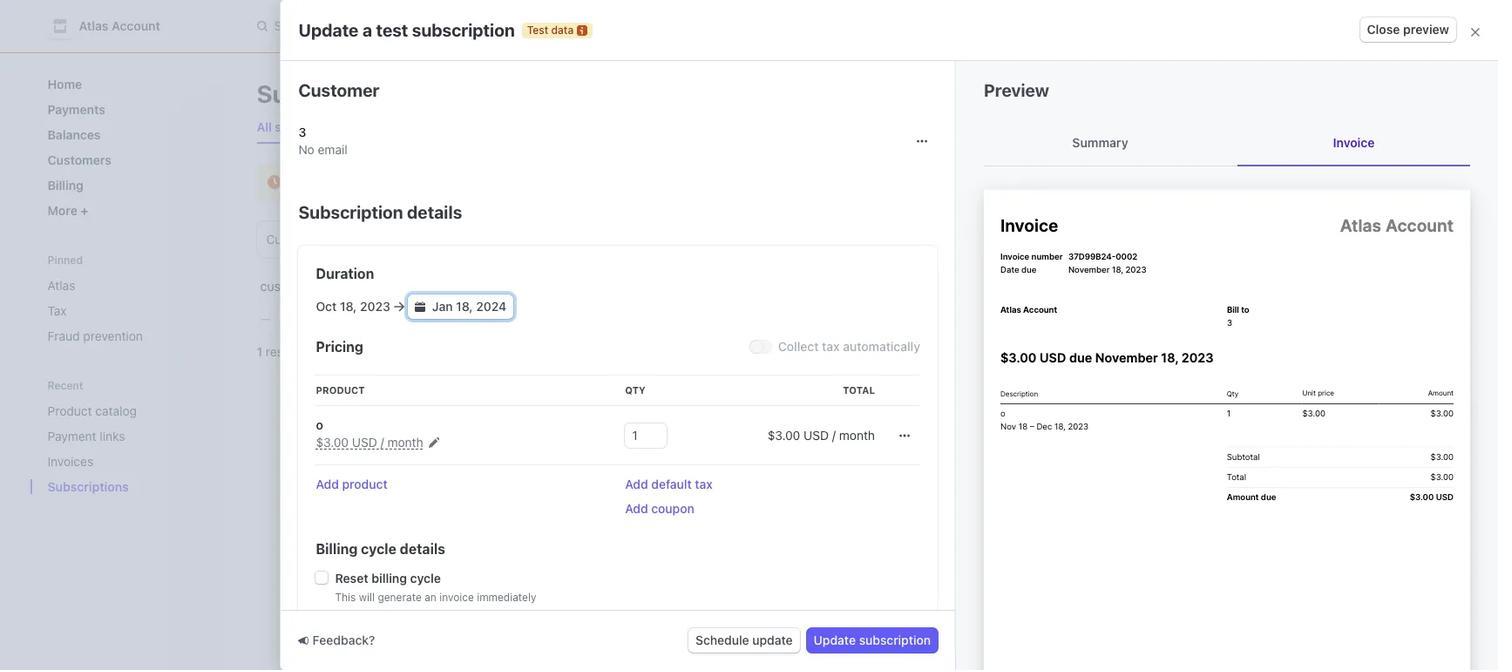 Task type: locate. For each thing, give the bounding box(es) containing it.
0 horizontal spatial billing
[[372, 571, 407, 586]]

billing inside core navigation links element
[[48, 178, 84, 193]]

atlas for atlas account
[[79, 18, 109, 33]]

atlas left the account
[[79, 18, 109, 33]]

0 horizontal spatial product
[[48, 404, 92, 418]]

product up 'o'
[[316, 384, 365, 396]]

billing up more
[[48, 178, 84, 193]]

add product button
[[316, 476, 388, 493]]

pinned
[[48, 254, 83, 267]]

1 vertical spatial subscriptions
[[48, 479, 129, 494]]

1 horizontal spatial billing
[[492, 175, 525, 190]]

3
[[299, 125, 306, 139]]

with
[[661, 175, 685, 190]]

1 horizontal spatial billing
[[316, 541, 358, 557]]

details up reset billing cycle this will generate an invoice immediately
[[400, 541, 445, 557]]

test left data
[[527, 23, 549, 36]]

a
[[363, 20, 372, 40]]

1 horizontal spatial 18,
[[456, 299, 473, 314]]

schedule update
[[696, 633, 793, 648]]

jan 18, 2024
[[432, 299, 507, 314]]

1 vertical spatial update
[[814, 633, 856, 648]]

add up add coupon
[[625, 477, 648, 492]]

all subscriptions link
[[250, 115, 362, 139]]

— link
[[257, 303, 667, 335]]

billing
[[492, 175, 525, 190], [372, 571, 407, 586]]

customers link
[[41, 146, 208, 174]]

test
[[725, 54, 748, 65]]

usd inside "button"
[[352, 435, 377, 450]]

billing right simulate
[[492, 175, 525, 190]]

more button
[[41, 196, 208, 225]]

0 horizontal spatial atlas
[[48, 278, 75, 293]]

test left your in the left of the page
[[292, 175, 315, 190]]

0 vertical spatial atlas
[[79, 18, 109, 33]]

collect
[[778, 339, 819, 354]]

1 vertical spatial billing
[[316, 541, 358, 557]]

add for add coupon
[[625, 501, 648, 516]]

1 horizontal spatial subscriptions
[[257, 79, 415, 108]]

1 vertical spatial billing
[[372, 571, 407, 586]]

18, for oct
[[340, 299, 357, 314]]

1 horizontal spatial atlas
[[79, 18, 109, 33]]

customer up subscriptions
[[299, 80, 380, 100]]

details down and
[[407, 202, 462, 222]]

$3.00 usd / month up product
[[316, 435, 423, 450]]

1 horizontal spatial update
[[814, 633, 856, 648]]

1 vertical spatial tax
[[695, 477, 713, 492]]

1 vertical spatial tab list
[[257, 221, 1399, 258]]

customers
[[48, 153, 112, 167]]

test data
[[725, 54, 774, 65]]

pinned navigation links element
[[41, 253, 208, 350]]

1 18, from the left
[[340, 299, 357, 314]]

$3.00
[[768, 428, 801, 443], [316, 435, 349, 450]]

$3.00 usd / month down 'total'
[[768, 428, 875, 443]]

subscriptions up subscriptions
[[257, 79, 415, 108]]

payments
[[48, 102, 105, 117]]

add coupon button
[[625, 500, 695, 518]]

0 horizontal spatial month
[[387, 435, 423, 450]]

tax right default
[[695, 477, 713, 492]]

update
[[299, 20, 359, 40], [814, 633, 856, 648]]

tax right collect
[[822, 339, 840, 354]]

18, right "oct"
[[340, 299, 357, 314]]

svg image
[[917, 136, 928, 147], [415, 302, 425, 312], [900, 431, 910, 441]]

0 horizontal spatial /
[[381, 435, 384, 450]]

1 vertical spatial cycle
[[410, 571, 441, 586]]

product
[[316, 384, 365, 396], [48, 404, 92, 418]]

1 vertical spatial atlas
[[48, 278, 75, 293]]

1 horizontal spatial product
[[316, 384, 365, 396]]

2 horizontal spatial svg image
[[917, 136, 928, 147]]

subscriptions link
[[41, 472, 184, 501]]

cycle up an
[[410, 571, 441, 586]]

no
[[299, 142, 315, 157]]

2024
[[476, 299, 507, 314]]

month
[[839, 428, 875, 443], [387, 435, 423, 450]]

atlas
[[79, 18, 109, 33], [48, 278, 75, 293]]

2 18, from the left
[[456, 299, 473, 314]]

$3.00 usd / month button
[[316, 434, 439, 452]]

0 horizontal spatial cycle
[[361, 541, 397, 557]]

all subscriptions
[[257, 119, 355, 134]]

0 vertical spatial update
[[299, 20, 359, 40]]

18, for jan
[[456, 299, 473, 314]]

tax
[[822, 339, 840, 354], [695, 477, 713, 492]]

0 horizontal spatial billing
[[48, 178, 84, 193]]

0 horizontal spatial usd
[[352, 435, 377, 450]]

2 vertical spatial svg image
[[900, 431, 910, 441]]

test for test your integrations and simulate billing scenarios through time with
[[292, 175, 315, 190]]

customer up the —
[[260, 282, 315, 293]]

add for add product
[[316, 477, 339, 492]]

coupon
[[651, 501, 695, 516]]

scheduled button
[[640, 221, 1016, 258]]

customer
[[299, 80, 380, 100], [260, 282, 315, 293]]

canceled
[[1032, 232, 1085, 247]]

test data
[[527, 23, 574, 36]]

details
[[407, 202, 462, 222], [400, 541, 445, 557]]

1 horizontal spatial cycle
[[410, 571, 441, 586]]

billing up the generate
[[372, 571, 407, 586]]

0 horizontal spatial update
[[299, 20, 359, 40]]

o
[[316, 418, 323, 432]]

0 vertical spatial svg image
[[917, 136, 928, 147]]

home
[[48, 77, 82, 92]]

billing up reset billing cycle option
[[316, 541, 358, 557]]

None text field
[[625, 424, 667, 448]]

1
[[257, 344, 262, 359]]

jan
[[432, 299, 453, 314]]

1 vertical spatial product
[[48, 404, 92, 418]]

0 horizontal spatial svg image
[[415, 302, 425, 312]]

product
[[342, 477, 388, 492]]

canceled button
[[1023, 221, 1399, 258]]

all
[[257, 119, 272, 134]]

0 vertical spatial tab list
[[984, 120, 1471, 167]]

Search search field
[[246, 10, 738, 42]]

reset
[[335, 571, 369, 586]]

cycle up reset
[[361, 541, 397, 557]]

18, right jan
[[456, 299, 473, 314]]

product inside recent element
[[48, 404, 92, 418]]

product up payment on the left bottom of the page
[[48, 404, 92, 418]]

month inside "button"
[[387, 435, 423, 450]]

subscription
[[299, 202, 403, 222]]

subscriptions down invoices
[[48, 479, 129, 494]]

current
[[266, 232, 309, 247]]

/
[[832, 428, 836, 443], [381, 435, 384, 450]]

schedule update button
[[689, 629, 800, 653]]

through
[[586, 175, 630, 190]]

month down 'total'
[[839, 428, 875, 443]]

tab list
[[984, 120, 1471, 167], [257, 221, 1399, 258]]

invoices
[[48, 454, 93, 469]]

atlas inside button
[[79, 18, 109, 33]]

1 vertical spatial svg image
[[415, 302, 425, 312]]

add left coupon
[[625, 501, 648, 516]]

3 no email
[[299, 125, 348, 157]]

will
[[359, 591, 375, 604]]

1 horizontal spatial test
[[527, 23, 549, 36]]

0 vertical spatial subscription
[[412, 20, 515, 40]]

0 horizontal spatial $3.00 usd / month
[[316, 435, 423, 450]]

tab list containing current
[[257, 221, 1399, 258]]

0 horizontal spatial test
[[292, 175, 315, 190]]

catalog
[[95, 404, 137, 418]]

update for update a test subscription
[[299, 20, 359, 40]]

feedback? button
[[299, 632, 375, 649]]

1 vertical spatial subscription
[[859, 633, 931, 648]]

cycle
[[361, 541, 397, 557], [410, 571, 441, 586]]

0 horizontal spatial 18,
[[340, 299, 357, 314]]

0 vertical spatial subscriptions
[[257, 79, 415, 108]]

cycle inside reset billing cycle this will generate an invoice immediately
[[410, 571, 441, 586]]

1 vertical spatial test
[[292, 175, 315, 190]]

subscriptions
[[275, 119, 355, 134]]

update inside button
[[814, 633, 856, 648]]

test for test data
[[527, 23, 549, 36]]

balances
[[48, 127, 101, 142]]

atlas down pinned
[[48, 278, 75, 293]]

update right update
[[814, 633, 856, 648]]

pricing
[[316, 339, 363, 355]]

data
[[750, 54, 774, 65]]

prevention
[[83, 329, 143, 343]]

add left product
[[316, 477, 339, 492]]

duration
[[316, 266, 374, 282]]

1 horizontal spatial tax
[[822, 339, 840, 354]]

0 horizontal spatial tax
[[695, 477, 713, 492]]

0 vertical spatial test
[[527, 23, 549, 36]]

test
[[376, 20, 408, 40]]

0 vertical spatial product
[[316, 384, 365, 396]]

month up product
[[387, 435, 423, 450]]

1 horizontal spatial $3.00
[[768, 428, 801, 443]]

0 horizontal spatial $3.00
[[316, 435, 349, 450]]

more
[[48, 203, 81, 218]]

svg image inside jan 18, 2024 button
[[415, 302, 425, 312]]

18,
[[340, 299, 357, 314], [456, 299, 473, 314]]

oct
[[316, 299, 337, 314]]

0 vertical spatial billing
[[492, 175, 525, 190]]

$3.00 usd / month
[[768, 428, 875, 443], [316, 435, 423, 450]]

18, inside jan 18, 2024 button
[[456, 299, 473, 314]]

0 horizontal spatial subscriptions
[[48, 479, 129, 494]]

billing for billing
[[48, 178, 84, 193]]

time
[[633, 175, 658, 190]]

payment links link
[[41, 422, 184, 451]]

1 horizontal spatial subscription
[[859, 633, 931, 648]]

tax
[[48, 303, 67, 318]]

0 horizontal spatial subscription
[[412, 20, 515, 40]]

0 vertical spatial cycle
[[361, 541, 397, 557]]

atlas inside the pinned element
[[48, 278, 75, 293]]

update left a
[[299, 20, 359, 40]]

generate
[[378, 591, 422, 604]]

0 vertical spatial billing
[[48, 178, 84, 193]]

update for update subscription
[[814, 633, 856, 648]]



Task type: vqa. For each thing, say whether or not it's contained in the screenshot.
Jan 18, 2024 button
yes



Task type: describe. For each thing, give the bounding box(es) containing it.
core navigation links element
[[41, 70, 208, 225]]

test your integrations and simulate billing scenarios through time with
[[292, 175, 685, 190]]

update a test subscription
[[299, 20, 515, 40]]

invoices link
[[41, 447, 184, 476]]

reset billing cycle this will generate an invoice immediately
[[335, 571, 537, 604]]

add for add default tax
[[625, 477, 648, 492]]

recent element
[[30, 397, 222, 501]]

search
[[274, 18, 314, 33]]

—
[[260, 311, 271, 326]]

qty
[[625, 384, 646, 396]]

and
[[417, 175, 438, 190]]

an
[[425, 591, 437, 604]]

recent navigation links element
[[30, 378, 222, 501]]

fraud prevention link
[[41, 322, 208, 350]]

immediately
[[477, 591, 537, 604]]

invoice
[[440, 591, 474, 604]]

total
[[843, 384, 875, 396]]

update subscription button
[[807, 629, 938, 653]]

add default tax button
[[625, 476, 713, 493]]

your
[[319, 175, 344, 190]]

fraud prevention
[[48, 329, 143, 343]]

jan 18, 2024 button
[[408, 295, 514, 319]]

product for product catalog
[[48, 404, 92, 418]]

update
[[753, 633, 793, 648]]

billing for billing cycle details
[[316, 541, 358, 557]]

email
[[318, 142, 348, 157]]

close
[[1367, 22, 1400, 37]]

add default tax
[[625, 477, 713, 492]]

preview
[[1404, 22, 1450, 37]]

collect tax automatically
[[778, 339, 921, 354]]

atlas link
[[41, 271, 208, 300]]

$3.00 usd / month inside "button"
[[316, 435, 423, 450]]

balances link
[[41, 120, 208, 149]]

summary
[[1073, 135, 1129, 150]]

product for product
[[316, 384, 365, 396]]

update subscription
[[814, 633, 931, 648]]

billing cycle details
[[316, 541, 445, 557]]

data
[[551, 23, 574, 36]]

payments link
[[41, 95, 208, 124]]

1 horizontal spatial $3.00 usd / month
[[768, 428, 875, 443]]

0 vertical spatial details
[[407, 202, 462, 222]]

schedule
[[696, 633, 749, 648]]

0 vertical spatial tax
[[822, 339, 840, 354]]

scheduled
[[649, 232, 709, 247]]

1 vertical spatial details
[[400, 541, 445, 557]]

add coupon
[[625, 501, 695, 516]]

0 vertical spatial customer
[[299, 80, 380, 100]]

Reset billing cycle checkbox
[[316, 572, 328, 584]]

1 horizontal spatial svg image
[[900, 431, 910, 441]]

pinned element
[[41, 271, 208, 350]]

subscriptions inside recent element
[[48, 479, 129, 494]]

1 vertical spatial customer
[[260, 282, 315, 293]]

oct 18, 2023
[[316, 299, 390, 314]]

tab list containing summary
[[984, 120, 1471, 167]]

invoice link
[[1238, 120, 1471, 166]]

billing inside reset billing cycle this will generate an invoice immediately
[[372, 571, 407, 586]]

product catalog link
[[41, 397, 184, 425]]

close preview
[[1367, 22, 1450, 37]]

preview
[[984, 80, 1049, 100]]

this
[[335, 591, 356, 604]]

1 horizontal spatial /
[[832, 428, 836, 443]]

tax inside button
[[695, 477, 713, 492]]

feedback?
[[312, 633, 375, 648]]

atlas account button
[[48, 14, 178, 38]]

atlas for atlas
[[48, 278, 75, 293]]

subscription details
[[299, 202, 462, 222]]

tax link
[[41, 296, 208, 325]]

1 horizontal spatial usd
[[804, 428, 829, 443]]

$3.00 inside "button"
[[316, 435, 349, 450]]

automatically
[[843, 339, 921, 354]]

integrations
[[347, 175, 414, 190]]

/ inside "button"
[[381, 435, 384, 450]]

1 horizontal spatial month
[[839, 428, 875, 443]]

links
[[100, 429, 125, 444]]

billing link
[[41, 171, 208, 200]]

recent
[[48, 379, 83, 392]]

add product
[[316, 477, 388, 492]]

current button
[[257, 221, 633, 258]]

product catalog
[[48, 404, 137, 418]]

simulate
[[441, 175, 488, 190]]

1 result
[[257, 344, 297, 359]]

home link
[[41, 70, 208, 99]]

subscription inside button
[[859, 633, 931, 648]]

invoice
[[1333, 135, 1375, 150]]

fraud
[[48, 329, 80, 343]]

default
[[651, 477, 692, 492]]

payment links
[[48, 429, 125, 444]]



